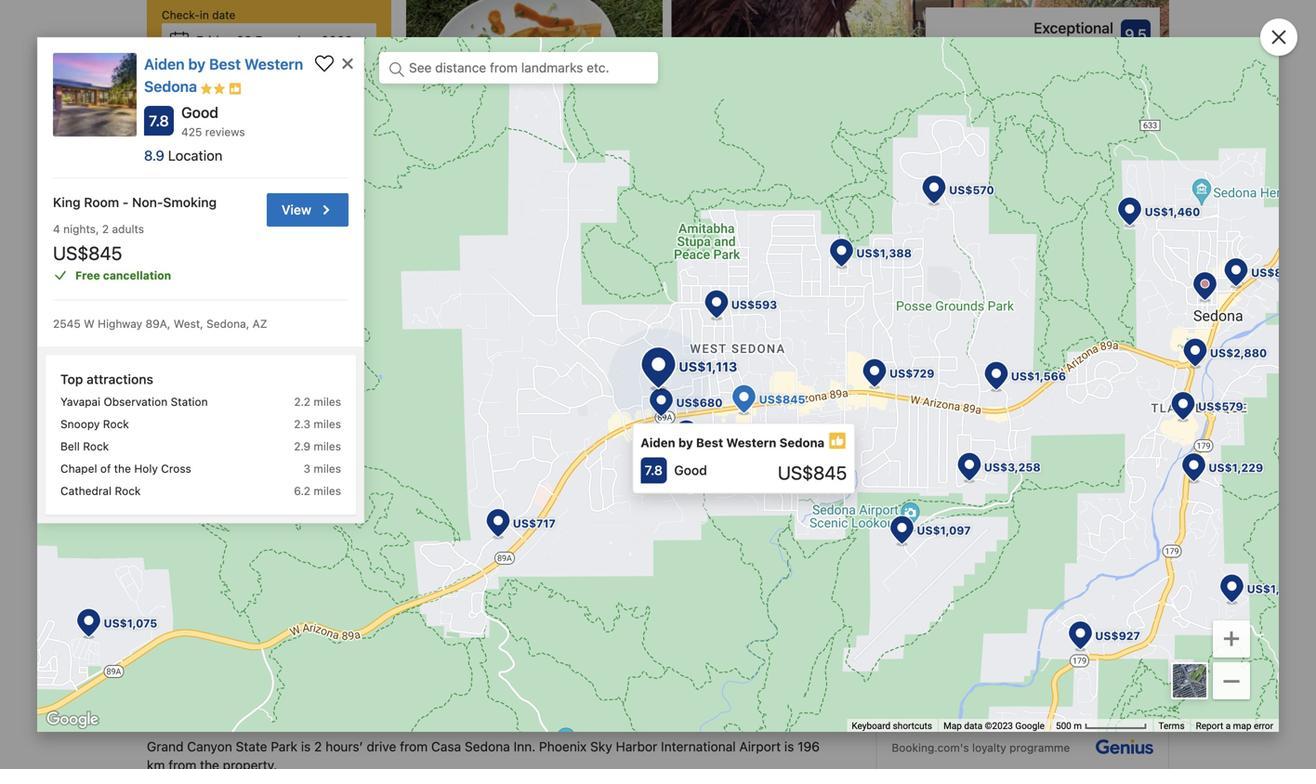 Task type: describe. For each thing, give the bounding box(es) containing it.
km
[[147, 758, 165, 770]]

10%
[[914, 655, 940, 670]]

cathedral rock
[[60, 485, 141, 498]]

320
[[1050, 37, 1071, 50]]

terms
[[1159, 721, 1185, 732]]

the left on-
[[253, 684, 273, 699]]

soon
[[575, 508, 604, 523]]

exceptional 320 reviews
[[1034, 19, 1114, 50]]

1 horizontal spatial western
[[726, 436, 777, 450]]

2 vertical spatial us$845
[[778, 462, 847, 483]]

bathroom
[[433, 647, 491, 662]]

lovely
[[943, 76, 979, 90]]

rated exceptional element
[[935, 17, 1114, 39]]

scored 9.7 element
[[1121, 229, 1151, 259]]

2023 for friday 22 december 2023
[[321, 33, 353, 48]]

tuesday 26 december 2023
[[196, 89, 366, 104]]

housekeeping
[[633, 684, 716, 699]]

western inside aiden by best western sedona
[[245, 55, 303, 73]]

united
[[1010, 186, 1045, 199]]

scored 9.5 element
[[1121, 20, 1151, 49]]

reserve
[[523, 508, 571, 523]]

us$1,075
[[104, 617, 157, 630]]

map
[[944, 721, 962, 732]]

rock inside featuring an outdoor hot tub, this inn is 15 minutes' drive from red rock state park. all rooms are equipped with free wi-fi. free guest parking is provided. all air-conditioned rooms include a balcony or patio, a fireplace, a seating area and a flat-screen cable tv at casa sedona inn. a refrigerator and an en suite bathroom with a hairdryer are also provided. guests can enjoy the on-site restaurant at casa sedona inn. concierge and daily housekeeping services available. grand canyon state park is 2 hours' drive from casa sedona inn. phoenix sky harbor international airport is 196 km from the property.
[[550, 572, 580, 588]]

benefits
[[945, 596, 1005, 614]]

available.
[[147, 702, 203, 718]]

a inside dialog
[[1226, 721, 1231, 732]]

map view dialog
[[0, 0, 1306, 770]]

0 horizontal spatial inn.
[[229, 647, 251, 662]]

500 m button
[[1050, 720, 1153, 733]]

friendly
[[972, 91, 1014, 105]]

snoopy
[[60, 418, 100, 431]]

us$845 inside map region
[[759, 393, 805, 406]]

view
[[282, 202, 311, 218]]

a down the fireplace,
[[523, 647, 530, 662]]

previous image
[[922, 108, 933, 119]]

in inside not usually available – you're in luck! casa sedona inn is not usually available on our site. reserve soon before it sells out!
[[425, 483, 438, 501]]

station
[[171, 395, 208, 408]]

more
[[1094, 105, 1123, 119]]

shortcuts
[[893, 721, 932, 732]]

on inside not usually available – you're in luck! casa sedona inn is not usually available on our site. reserve soon before it sells out!
[[452, 508, 467, 523]]

1 vertical spatial usually
[[351, 508, 393, 523]]

west,
[[174, 317, 203, 330]]

cathedral
[[60, 485, 112, 498]]

guest
[[243, 591, 277, 606]]

rock for snoopy rock
[[103, 418, 129, 431]]

booking.com's
[[892, 742, 969, 755]]

9.5
[[1125, 26, 1147, 43]]

report a map error link
[[1196, 721, 1274, 732]]

9.7
[[1126, 235, 1146, 253]]

i'm
[[178, 191, 194, 204]]

king
[[53, 195, 81, 210]]

scored  7.8 element for _
[[641, 458, 667, 484]]

booking.com's loyalty programme
[[892, 742, 1070, 755]]

suite
[[401, 647, 430, 662]]

friday
[[196, 33, 233, 48]]

1 vertical spatial are
[[591, 647, 610, 662]]

good for good
[[674, 463, 707, 478]]

and up peaceful
[[1017, 91, 1038, 105]]

nights,
[[63, 223, 99, 236]]

date for check-in date
[[212, 8, 236, 21]]

bell rock
[[60, 440, 109, 453]]

genius benefits available on select options:
[[892, 596, 1141, 636]]

reviews for exceptional
[[1074, 37, 1114, 50]]

1 vertical spatial provided.
[[642, 647, 698, 662]]

map data ©2023 google
[[944, 721, 1045, 732]]

conditioned
[[186, 628, 257, 643]]

keyboard shortcuts
[[852, 721, 932, 732]]

hotel!
[[953, 134, 985, 148]]

is down this
[[329, 591, 339, 606]]

a left the seating
[[532, 628, 539, 643]]

and down include
[[339, 647, 361, 662]]

at inside lovely place, homely and stylish. very friendly and helpful staff. beautiful peaceful garden.  more like staying at a private house than a hotel!
[[1009, 120, 1020, 134]]

check- for out
[[162, 64, 200, 77]]

outdoor
[[225, 572, 273, 588]]

minutes'
[[404, 572, 455, 588]]

inn
[[352, 572, 370, 588]]

good for good 425 reviews
[[181, 104, 219, 121]]

map region
[[0, 0, 1306, 770]]

1 vertical spatial available
[[397, 508, 449, 523]]

rated element
[[168, 147, 223, 164]]

0 vertical spatial provided.
[[342, 591, 399, 606]]

miles for 3 miles
[[314, 462, 341, 475]]

scored  7.8 element for view
[[144, 106, 174, 136]]

0 horizontal spatial rooms
[[260, 628, 298, 643]]

sky
[[590, 740, 612, 755]]

+ link
[[1213, 619, 1250, 658]]

free cancellation
[[75, 269, 171, 282]]

top attractions
[[60, 372, 153, 387]]

report
[[1196, 721, 1224, 732]]

1 vertical spatial aiden by best western sedona
[[641, 436, 825, 450]]

international
[[661, 740, 736, 755]]

luck!
[[441, 483, 476, 501]]

2.3
[[294, 418, 311, 431]]

guests
[[147, 684, 189, 699]]

rock for cathedral rock
[[115, 485, 141, 498]]

before inside 10% discount applied to the price before taxes and charges
[[1035, 674, 1074, 689]]

on-
[[276, 684, 297, 699]]

7.8 for view
[[149, 112, 169, 130]]

concierge
[[510, 684, 572, 699]]

miles for 2.3 miles
[[314, 418, 341, 431]]

yavapai observation station
[[60, 395, 208, 408]]

free
[[147, 591, 171, 606]]

and inside 10% discount applied to the price before taxes and charges
[[1113, 674, 1136, 689]]

work
[[267, 191, 292, 204]]

is left '15'
[[373, 572, 383, 588]]

cable
[[725, 628, 758, 643]]

programme
[[1010, 742, 1070, 755]]

the down canyon at the bottom left
[[200, 758, 219, 770]]

2023 for tuesday 26 december 2023
[[335, 89, 366, 104]]

genius
[[892, 596, 942, 614]]

1 vertical spatial all
[[147, 628, 162, 643]]

services
[[720, 684, 770, 699]]

staff
[[935, 236, 967, 251]]

0 vertical spatial rooms
[[671, 572, 708, 588]]

1 horizontal spatial best
[[696, 436, 723, 450]]

reviews for good
[[205, 125, 245, 139]]

0 horizontal spatial an
[[207, 572, 222, 588]]

2545
[[53, 317, 81, 330]]

wi-
[[174, 591, 196, 606]]

not usually available – you're in luck! casa sedona inn is not usually available on our site. reserve soon before it sells out!
[[211, 483, 715, 523]]

google image
[[42, 708, 103, 733]]

sedona inside not usually available – you're in luck! casa sedona inn is not usually available on our site. reserve soon before it sells out!
[[244, 508, 290, 523]]

than
[[1113, 120, 1138, 134]]

observation
[[104, 395, 168, 408]]

out
[[200, 64, 217, 77]]

travelling
[[198, 191, 246, 204]]

and up helpful
[[1063, 76, 1084, 90]]

patio,
[[425, 628, 459, 643]]

us$1,097
[[917, 524, 971, 537]]

a down like
[[943, 134, 949, 148]]

0 vertical spatial with
[[794, 572, 819, 588]]

search section
[[139, 0, 399, 437]]

on inside genius benefits available on select options:
[[1075, 596, 1093, 614]]

garden.
[[1048, 105, 1091, 119]]

+ _
[[1223, 619, 1241, 686]]

1 horizontal spatial from
[[400, 740, 428, 755]]

restaurant
[[322, 684, 384, 699]]

error
[[1254, 721, 1274, 732]]

homely
[[1019, 76, 1060, 90]]

us$1,460
[[1145, 205, 1200, 218]]

and left daily on the bottom left of page
[[575, 684, 597, 699]]

a left flat-
[[645, 628, 652, 643]]

holy
[[134, 462, 158, 475]]



Task type: vqa. For each thing, say whether or not it's contained in the screenshot.


Task type: locate. For each thing, give the bounding box(es) containing it.
at down "en"
[[387, 684, 399, 699]]

free right fi.
[[213, 591, 240, 606]]

0 vertical spatial on
[[452, 508, 467, 523]]

1 vertical spatial drive
[[367, 740, 396, 755]]

rock down snoopy rock on the left bottom of page
[[83, 440, 109, 453]]

0 vertical spatial available
[[296, 483, 359, 501]]

the inside 10% discount applied to the price before taxes and charges
[[979, 674, 998, 689]]

date up friday
[[212, 8, 236, 21]]

0 vertical spatial drive
[[459, 572, 488, 588]]

available for not
[[296, 483, 359, 501]]

drive right minutes'
[[459, 572, 488, 588]]

date for check-out date
[[220, 64, 243, 77]]

a right include
[[348, 628, 355, 643]]

0 horizontal spatial usually
[[240, 483, 292, 501]]

1 horizontal spatial on
[[1075, 596, 1093, 614]]

daily
[[601, 684, 629, 699]]

and right taxes
[[1113, 674, 1136, 689]]

0 horizontal spatial are
[[591, 647, 610, 662]]

usually down – on the bottom left
[[351, 508, 393, 523]]

from down grand at left
[[169, 758, 196, 770]]

check- up friday
[[162, 8, 200, 21]]

park
[[271, 740, 298, 755]]

rooms up a
[[260, 628, 298, 643]]

1 vertical spatial reviews
[[205, 125, 245, 139]]

0 horizontal spatial provided.
[[342, 591, 399, 606]]

15
[[386, 572, 400, 588]]

0 vertical spatial best
[[209, 55, 241, 73]]

can
[[192, 684, 214, 699]]

are left equipped
[[712, 572, 731, 588]]

next image
[[1153, 108, 1164, 119]]

1 vertical spatial december
[[269, 89, 331, 104]]

1 vertical spatial 2023
[[335, 89, 366, 104]]

2023 inside button
[[321, 33, 353, 48]]

with right equipped
[[794, 572, 819, 588]]

26
[[250, 89, 266, 104], [175, 94, 185, 104]]

reviews
[[1074, 37, 1114, 50], [205, 125, 245, 139]]

2.2
[[294, 395, 311, 408]]

-
[[123, 195, 129, 210]]

a left map
[[1226, 721, 1231, 732]]

0 vertical spatial 2023
[[321, 33, 353, 48]]

best down "us$680"
[[696, 436, 723, 450]]

1 horizontal spatial an
[[364, 647, 379, 662]]

check- down friday
[[162, 64, 200, 77]]

0 vertical spatial date
[[212, 8, 236, 21]]

private
[[1033, 120, 1072, 134]]

at down peaceful
[[1009, 120, 1020, 134]]

22
[[236, 33, 252, 48]]

4-
[[162, 120, 174, 133]]

balcony
[[359, 628, 406, 643]]

0 horizontal spatial scored  7.8 element
[[144, 106, 174, 136]]

google
[[1016, 721, 1045, 732]]

available for genius
[[1008, 596, 1072, 614]]

good 425 reviews
[[181, 104, 245, 139]]

miles down 3 miles
[[314, 485, 341, 498]]

western up us$717 us$1,097
[[726, 436, 777, 450]]

from
[[492, 572, 520, 588], [400, 740, 428, 755], [169, 758, 196, 770]]

usually left 6.2
[[240, 483, 292, 501]]

seating
[[543, 628, 587, 643]]

1 horizontal spatial all
[[652, 572, 667, 588]]

0 horizontal spatial at
[[387, 684, 399, 699]]

from right the hours' in the bottom left of the page
[[400, 740, 428, 755]]

tub,
[[299, 572, 323, 588]]

hairdryer
[[534, 647, 588, 662]]

check-in date
[[162, 8, 236, 21]]

2 left the hours' in the bottom left of the page
[[314, 740, 322, 755]]

in inside search section
[[200, 8, 209, 21]]

0 horizontal spatial from
[[169, 758, 196, 770]]

1 horizontal spatial rooms
[[671, 572, 708, 588]]

free inside map view dialog
[[75, 269, 100, 282]]

price
[[1002, 674, 1032, 689]]

0 vertical spatial at
[[1009, 120, 1020, 134]]

2 miles from the top
[[314, 418, 341, 431]]

a up bathroom
[[462, 628, 469, 643]]

search button
[[162, 217, 376, 261]]

0 vertical spatial an
[[207, 572, 222, 588]]

by up 2 out of 5 'image'
[[188, 55, 205, 73]]

us$845
[[53, 242, 122, 264], [759, 393, 805, 406], [778, 462, 847, 483]]

1 check- from the top
[[162, 8, 200, 21]]

1 vertical spatial western
[[726, 436, 777, 450]]

by down "us$680"
[[679, 436, 693, 450]]

inn. left a
[[229, 647, 251, 662]]

an left "en"
[[364, 647, 379, 662]]

1 horizontal spatial 2
[[314, 740, 322, 755]]

10% discount applied to the price before taxes and charges
[[914, 655, 1136, 708]]

before left it
[[608, 508, 647, 523]]

1 horizontal spatial in
[[425, 483, 438, 501]]

snoopy rock
[[60, 418, 129, 431]]

us$845 up us$717 us$1,097
[[778, 462, 847, 483]]

stay
[[204, 120, 226, 133]]

location
[[168, 147, 223, 164]]

5 miles from the top
[[314, 485, 341, 498]]

miles for 2.9 miles
[[314, 440, 341, 453]]

with down the fireplace,
[[495, 647, 520, 662]]

us$729
[[890, 367, 935, 380]]

0 horizontal spatial aiden by best western sedona
[[144, 55, 303, 95]]

w
[[84, 317, 95, 330]]

2 horizontal spatial inn.
[[514, 740, 536, 755]]

tv
[[761, 628, 778, 643]]

1 horizontal spatial at
[[781, 628, 793, 643]]

bell
[[60, 440, 80, 453]]

0 vertical spatial scored  7.8 element
[[144, 106, 174, 136]]

us$845 inside 4 nights, 2 adults us$845
[[53, 242, 122, 264]]

reviews right '425'
[[205, 125, 245, 139]]

friday 22 december 2023 button
[[162, 23, 376, 59]]

place,
[[982, 76, 1016, 90]]

rock for bell rock
[[83, 440, 109, 453]]

26 up night
[[175, 94, 185, 104]]

1 horizontal spatial state
[[583, 572, 615, 588]]

0 vertical spatial aiden by best western sedona
[[144, 55, 303, 95]]

refrigerator
[[267, 647, 335, 662]]

featuring
[[147, 572, 204, 588]]

inn. left concierge
[[485, 684, 507, 699]]

date right out
[[220, 64, 243, 77]]

2 vertical spatial at
[[387, 684, 399, 699]]

the right of
[[114, 462, 131, 475]]

a down peaceful
[[1023, 120, 1030, 134]]

0 horizontal spatial western
[[245, 55, 303, 73]]

2 inside 4 nights, 2 adults us$845
[[102, 223, 109, 236]]

is right inn
[[315, 508, 325, 523]]

1 horizontal spatial aiden by best western sedona
[[641, 436, 825, 450]]

it
[[650, 508, 658, 523]]

provided. down flat-
[[642, 647, 698, 662]]

aiden up it
[[641, 436, 675, 450]]

data
[[964, 721, 983, 732]]

stylish.
[[1088, 76, 1127, 90]]

rock right red
[[550, 572, 580, 588]]

1 vertical spatial from
[[400, 740, 428, 755]]

us$680
[[676, 396, 723, 409]]

1 vertical spatial free
[[213, 591, 240, 606]]

scored  7.8 element
[[144, 106, 174, 136], [641, 458, 667, 484]]

is inside not usually available – you're in luck! casa sedona inn is not usually available on our site. reserve soon before it sells out!
[[315, 508, 325, 523]]

2 vertical spatial from
[[169, 758, 196, 770]]

1 vertical spatial on
[[1075, 596, 1093, 614]]

1 vertical spatial by
[[679, 436, 693, 450]]

1 horizontal spatial are
[[712, 572, 731, 588]]

good up '425'
[[181, 104, 219, 121]]

2 vertical spatial inn.
[[514, 740, 536, 755]]

en
[[382, 647, 397, 662]]

casa inside not usually available – you're in luck! casa sedona inn is not usually available on our site. reserve soon before it sells out!
[[211, 508, 241, 523]]

include
[[301, 628, 345, 643]]

chapel of the holy cross
[[60, 462, 191, 475]]

on left our
[[452, 508, 467, 523]]

us$1,229
[[1209, 461, 1264, 474]]

miles for 6.2 miles
[[314, 485, 341, 498]]

1 horizontal spatial free
[[213, 591, 240, 606]]

you're
[[375, 483, 421, 501]]

1 horizontal spatial reviews
[[1074, 37, 1114, 50]]

parking
[[281, 591, 326, 606]]

report a map error
[[1196, 721, 1274, 732]]

us$845 right "us$680"
[[759, 393, 805, 406]]

equipped
[[734, 572, 791, 588]]

the right 'to' on the bottom right of the page
[[979, 674, 998, 689]]

0 vertical spatial usually
[[240, 483, 292, 501]]

2023 up close info window image
[[321, 33, 353, 48]]

2 horizontal spatial at
[[1009, 120, 1020, 134]]

is right park
[[301, 740, 311, 755]]

7.8 up it
[[645, 463, 663, 478]]

check- for in
[[162, 8, 200, 21]]

the inside map view dialog
[[114, 462, 131, 475]]

0 vertical spatial state
[[583, 572, 615, 588]]

0 vertical spatial 7.8
[[149, 112, 169, 130]]

in left luck!
[[425, 483, 438, 501]]

scored  8.9 element
[[144, 147, 168, 164]]

1 horizontal spatial with
[[794, 572, 819, 588]]

scored  7.8 element left night
[[144, 106, 174, 136]]

this
[[326, 572, 348, 588]]

1 miles from the top
[[314, 395, 341, 408]]

free inside featuring an outdoor hot tub, this inn is 15 minutes' drive from red rock state park. all rooms are equipped with free wi-fi. free guest parking is provided. all air-conditioned rooms include a balcony or patio, a fireplace, a seating area and a flat-screen cable tv at casa sedona inn. a refrigerator and an en suite bathroom with a hairdryer are also provided. guests can enjoy the on-site restaurant at casa sedona inn. concierge and daily housekeeping services available. grand canyon state park is 2 hours' drive from casa sedona inn. phoenix sky harbor international airport is 196 km from the property.
[[213, 591, 240, 606]]

miles for 2.2 miles
[[314, 395, 341, 408]]

1 vertical spatial best
[[696, 436, 723, 450]]

all right the park.
[[652, 572, 667, 588]]

0 vertical spatial 2
[[102, 223, 109, 236]]

harbor
[[616, 740, 657, 755]]

miles up 3 miles
[[314, 440, 341, 453]]

very
[[943, 91, 968, 105]]

sedona inside aiden by best western sedona
[[144, 78, 197, 95]]

7.8
[[149, 112, 169, 130], [645, 463, 663, 478]]

exceptional
[[1034, 19, 1114, 37]]

good
[[181, 104, 219, 121], [674, 463, 707, 478]]

rock down yavapai observation station
[[103, 418, 129, 431]]

0 vertical spatial check-
[[162, 8, 200, 21]]

helpful
[[1042, 91, 1080, 105]]

december down friday 22 december 2023
[[269, 89, 331, 104]]

discount
[[944, 655, 995, 670]]

reviews inside good 425 reviews
[[205, 125, 245, 139]]

1 horizontal spatial 26
[[250, 89, 266, 104]]

1 horizontal spatial good
[[674, 463, 707, 478]]

1 vertical spatial inn.
[[485, 684, 507, 699]]

all left air-
[[147, 628, 162, 643]]

2 horizontal spatial from
[[492, 572, 520, 588]]

taxes
[[1078, 674, 1110, 689]]

0 vertical spatial reviews
[[1074, 37, 1114, 50]]

8.9
[[144, 147, 164, 164]]

available down 3 miles
[[296, 483, 359, 501]]

1 vertical spatial an
[[364, 647, 379, 662]]

1 horizontal spatial provided.
[[642, 647, 698, 662]]

december right "22"
[[255, 33, 318, 48]]

rock down 'chapel of the holy cross'
[[115, 485, 141, 498]]

0 vertical spatial are
[[712, 572, 731, 588]]

1 horizontal spatial drive
[[459, 572, 488, 588]]

free down 4 nights, 2 adults us$845
[[75, 269, 100, 282]]

attractions
[[86, 372, 153, 387]]

sedona,
[[206, 317, 249, 330]]

3 miles from the top
[[314, 440, 341, 453]]

inn. left phoenix
[[514, 740, 536, 755]]

aiden inside aiden by best western sedona link
[[144, 55, 185, 73]]

december for 26
[[269, 89, 331, 104]]

in up friday
[[200, 8, 209, 21]]

_
[[1224, 651, 1240, 686]]

0 vertical spatial by
[[188, 55, 205, 73]]

0 horizontal spatial 26
[[175, 94, 185, 104]]

1 horizontal spatial inn.
[[485, 684, 507, 699]]

3 miles
[[304, 462, 341, 475]]

1 vertical spatial rooms
[[260, 628, 298, 643]]

a
[[255, 647, 263, 662]]

2 inside featuring an outdoor hot tub, this inn is 15 minutes' drive from red rock state park. all rooms are equipped with free wi-fi. free guest parking is provided. all air-conditioned rooms include a balcony or patio, a fireplace, a seating area and a flat-screen cable tv at casa sedona inn. a refrigerator and an en suite bathroom with a hairdryer are also provided. guests can enjoy the on-site restaurant at casa sedona inn. concierge and daily housekeeping services available. grand canyon state park is 2 hours' drive from casa sedona inn. phoenix sky harbor international airport is 196 km from the property.
[[314, 740, 322, 755]]

0 vertical spatial in
[[200, 8, 209, 21]]

also
[[614, 647, 638, 662]]

close info window image
[[339, 55, 356, 72]]

sells
[[661, 508, 688, 523]]

8.9 location
[[144, 147, 223, 164]]

and
[[1063, 76, 1084, 90], [1017, 91, 1038, 105], [620, 628, 642, 643], [339, 647, 361, 662], [1113, 674, 1136, 689], [575, 684, 597, 699]]

at right tv
[[781, 628, 793, 643]]

us$845 down nights,
[[53, 242, 122, 264]]

0 vertical spatial from
[[492, 572, 520, 588]]

4-night stay
[[162, 120, 226, 133]]

december inside friday 22 december 2023 button
[[255, 33, 318, 48]]

0 horizontal spatial best
[[209, 55, 241, 73]]

hours'
[[326, 740, 363, 755]]

applied
[[914, 674, 960, 689]]

0 horizontal spatial by
[[188, 55, 205, 73]]

1 horizontal spatial available
[[397, 508, 449, 523]]

out!
[[692, 508, 715, 523]]

2 check- from the top
[[162, 64, 200, 77]]

good up out!
[[674, 463, 707, 478]]

1 vertical spatial at
[[781, 628, 793, 643]]

keyboard
[[852, 721, 891, 732]]

available down you're
[[397, 508, 449, 523]]

0 vertical spatial all
[[652, 572, 667, 588]]

0 vertical spatial inn.
[[229, 647, 251, 662]]

1 vertical spatial in
[[425, 483, 438, 501]]

2 out of 5 image
[[201, 83, 225, 94]]

miles right "3" on the bottom of page
[[314, 462, 341, 475]]

0 vertical spatial good
[[181, 104, 219, 121]]

7.8 left night
[[149, 112, 169, 130]]

state left the park.
[[583, 572, 615, 588]]

2 vertical spatial available
[[1008, 596, 1072, 614]]

1 vertical spatial state
[[236, 740, 267, 755]]

0 horizontal spatial 2
[[102, 223, 109, 236]]

0 horizontal spatial good
[[181, 104, 219, 121]]

is left 196
[[784, 740, 794, 755]]

reviews down "exceptional" in the top of the page
[[1074, 37, 1114, 50]]

1 horizontal spatial aiden
[[641, 436, 675, 450]]

4 miles from the top
[[314, 462, 341, 475]]

1 vertical spatial good
[[674, 463, 707, 478]]

miles up "2.3 miles"
[[314, 395, 341, 408]]

from left red
[[492, 572, 520, 588]]

nigel
[[963, 186, 990, 199]]

aiden left out
[[144, 55, 185, 73]]

december for 22
[[255, 33, 318, 48]]

7.8 for _
[[645, 463, 663, 478]]

rooms right the park.
[[671, 572, 708, 588]]

and up 'also'
[[620, 628, 642, 643]]

2.9 miles
[[294, 440, 341, 453]]

area
[[590, 628, 616, 643]]

us$1,996
[[1247, 583, 1302, 596]]

photos
[[1087, 374, 1141, 393]]

an up fi.
[[207, 572, 222, 588]]

0 horizontal spatial with
[[495, 647, 520, 662]]

before right the price at the bottom of the page
[[1035, 674, 1074, 689]]

on left select
[[1075, 596, 1093, 614]]

3
[[304, 462, 311, 475]]

1 vertical spatial check-
[[162, 64, 200, 77]]

beautiful
[[943, 105, 993, 119]]

lovely place, homely and stylish. very friendly and helpful staff. beautiful peaceful garden.  more like staying at a private house than a hotel!
[[943, 76, 1138, 148]]

before inside not usually available – you're in luck! casa sedona inn is not usually available on our site. reserve soon before it sells out!
[[608, 508, 647, 523]]

rock
[[103, 418, 129, 431], [83, 440, 109, 453], [115, 485, 141, 498], [550, 572, 580, 588]]

good inside good 425 reviews
[[181, 104, 219, 121]]

best down friday
[[209, 55, 241, 73]]

0 horizontal spatial all
[[147, 628, 162, 643]]

0 vertical spatial before
[[608, 508, 647, 523]]

1 horizontal spatial by
[[679, 436, 693, 450]]

available inside genius benefits available on select options:
[[1008, 596, 1072, 614]]

1 horizontal spatial before
[[1035, 674, 1074, 689]]

state
[[583, 572, 615, 588], [236, 740, 267, 755]]

1 vertical spatial with
[[495, 647, 520, 662]]

1 vertical spatial aiden
[[641, 436, 675, 450]]

us$927
[[1095, 630, 1140, 643]]

park.
[[618, 572, 649, 588]]

scored  7.8 element up it
[[641, 458, 667, 484]]

western down friday 22 december 2023
[[245, 55, 303, 73]]

available right benefits
[[1008, 596, 1072, 614]]

26 right tuesday
[[250, 89, 266, 104]]

1 vertical spatial before
[[1035, 674, 1074, 689]]

See distance from landmarks etc. search field
[[379, 52, 658, 84]]

miles down the 2.2 miles
[[314, 418, 341, 431]]

drive right the hours' in the bottom left of the page
[[367, 740, 396, 755]]

state up property.
[[236, 740, 267, 755]]

not
[[328, 508, 348, 523]]

reviews inside exceptional 320 reviews
[[1074, 37, 1114, 50]]

an
[[207, 572, 222, 588], [364, 647, 379, 662]]

map
[[1233, 721, 1252, 732]]

provided. down inn
[[342, 591, 399, 606]]

2 left the adults
[[102, 223, 109, 236]]

2023 down close info window image
[[335, 89, 366, 104]]



